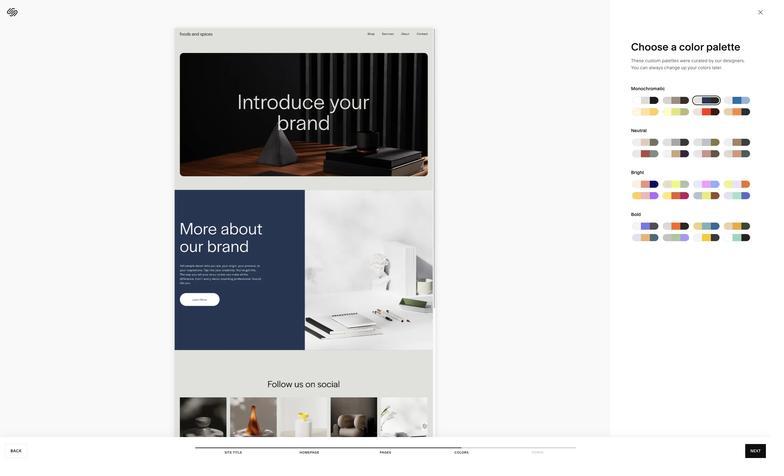 Task type: vqa. For each thing, say whether or not it's contained in the screenshot.
BY
yes



Task type: locate. For each thing, give the bounding box(es) containing it.
a
[[671, 41, 677, 53]]

back
[[11, 449, 22, 454]]

later.
[[712, 65, 723, 71]]

by
[[709, 58, 714, 64]]

curated
[[692, 58, 708, 64]]

choose a color palette
[[631, 41, 741, 53]]

your
[[688, 65, 697, 71]]

up
[[681, 65, 687, 71]]

palette
[[707, 41, 741, 53]]

fonts
[[532, 452, 544, 455]]

custom
[[645, 58, 661, 64]]

were
[[680, 58, 691, 64]]

homepage
[[300, 452, 320, 455]]

our
[[715, 58, 722, 64]]

bold
[[631, 212, 641, 218]]

title
[[233, 452, 242, 455]]

bright
[[631, 170, 644, 176]]



Task type: describe. For each thing, give the bounding box(es) containing it.
monochromatic
[[631, 86, 665, 92]]

neutral
[[631, 128, 647, 134]]

can
[[640, 65, 648, 71]]

colors
[[455, 452, 469, 455]]

these custom palettes were curated by our designers. you can always change up your colors later.
[[631, 58, 745, 71]]

you
[[631, 65, 639, 71]]

colors
[[698, 65, 711, 71]]

these
[[631, 58, 644, 64]]

next
[[751, 449, 761, 454]]

site
[[225, 452, 232, 455]]

site title
[[225, 452, 242, 455]]

choose
[[631, 41, 669, 53]]

color
[[680, 41, 704, 53]]

palettes
[[662, 58, 679, 64]]

back button
[[5, 445, 27, 459]]

next button
[[746, 445, 766, 459]]

change
[[664, 65, 680, 71]]

pages
[[380, 452, 391, 455]]

designers.
[[723, 58, 745, 64]]

always
[[649, 65, 663, 71]]



